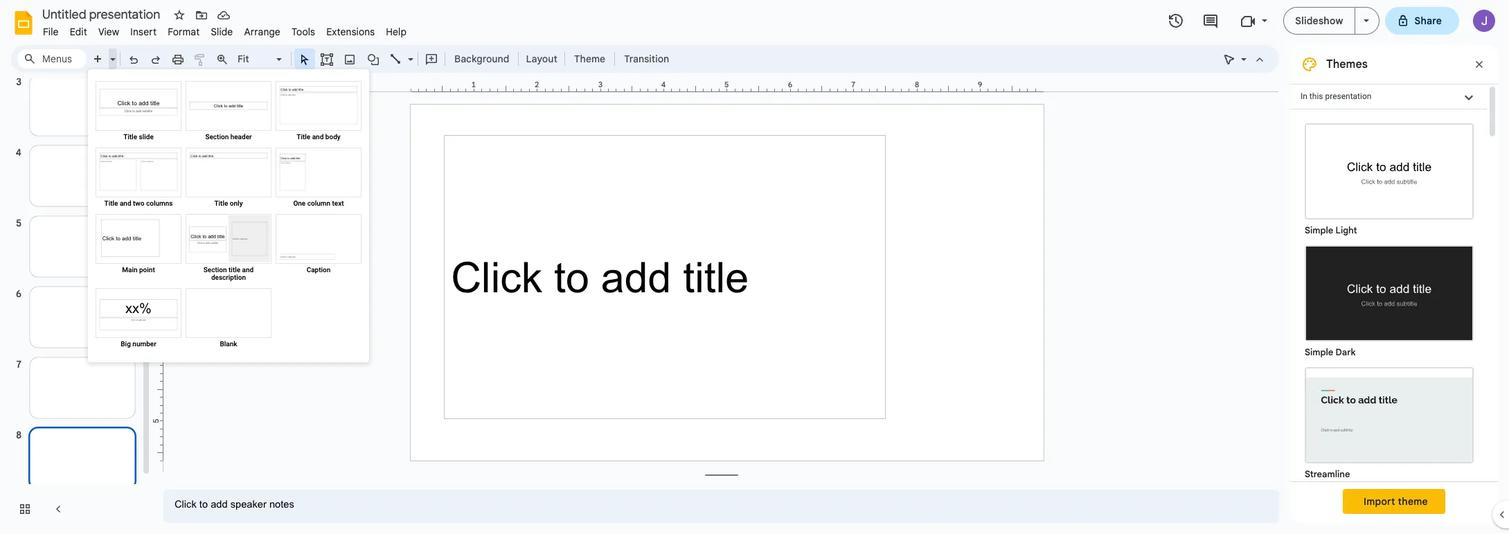 Task type: vqa. For each thing, say whether or not it's contained in the screenshot.
Your Name
no



Task type: locate. For each thing, give the bounding box(es) containing it.
0 horizontal spatial and
[[120, 200, 131, 207]]

menu bar banner
[[0, 0, 1510, 534]]

arrange menu item
[[239, 24, 286, 40]]

transition
[[624, 53, 669, 65]]

option group
[[1291, 109, 1487, 534]]

1 vertical spatial and
[[120, 200, 131, 207]]

0 vertical spatial simple
[[1305, 224, 1334, 236]]

and
[[312, 133, 324, 141], [120, 200, 131, 207], [242, 266, 254, 274]]

title only
[[214, 200, 243, 207]]

extensions
[[326, 26, 375, 38]]

1 vertical spatial section
[[204, 266, 227, 274]]

section
[[205, 133, 229, 141], [204, 266, 227, 274]]

and for two
[[120, 200, 131, 207]]

0 vertical spatial section
[[205, 133, 229, 141]]

and left body
[[312, 133, 324, 141]]

tools menu item
[[286, 24, 321, 40]]

simple for simple dark
[[1305, 346, 1334, 358]]

1 simple from the top
[[1305, 224, 1334, 236]]

file menu item
[[37, 24, 64, 40]]

row down section header on the top left of page
[[94, 145, 364, 212]]

1 row from the top
[[94, 79, 364, 145]]

1 vertical spatial simple
[[1305, 346, 1334, 358]]

row containing main point
[[94, 212, 364, 286]]

point
[[139, 266, 155, 274]]

theme button
[[568, 48, 612, 69]]

title left slide
[[123, 133, 137, 141]]

body
[[325, 133, 341, 141]]

insert menu item
[[125, 24, 162, 40]]

main point
[[122, 266, 155, 274]]

menu bar
[[37, 18, 412, 41]]

row
[[94, 79, 364, 145], [94, 145, 364, 212], [94, 212, 364, 286], [94, 286, 364, 353]]

Menus field
[[17, 49, 87, 69]]

simple left the light
[[1305, 224, 1334, 236]]

2 vertical spatial and
[[242, 266, 254, 274]]

main
[[122, 266, 138, 274]]

row containing big number
[[94, 286, 364, 353]]

option group containing simple light
[[1291, 109, 1487, 534]]

column
[[307, 200, 330, 207]]

and for body
[[312, 133, 324, 141]]

3 row from the top
[[94, 212, 364, 286]]

title left body
[[297, 133, 311, 141]]

layout
[[526, 53, 558, 65]]

simple for simple light
[[1305, 224, 1334, 236]]

slide
[[211, 26, 233, 38]]

cell
[[274, 286, 364, 353]]

title left only
[[214, 200, 228, 207]]

section left the title
[[204, 266, 227, 274]]

header
[[230, 133, 252, 141]]

edit
[[70, 26, 87, 38]]

import theme button
[[1343, 489, 1446, 514]]

tools
[[292, 26, 315, 38]]

menu bar containing file
[[37, 18, 412, 41]]

option group inside themes section
[[1291, 109, 1487, 534]]

import
[[1364, 495, 1396, 508]]

cell inside 'themes' application
[[274, 286, 364, 353]]

import theme
[[1364, 495, 1428, 508]]

Zoom field
[[233, 49, 288, 69]]

0 vertical spatial and
[[312, 133, 324, 141]]

row containing title slide
[[94, 79, 364, 145]]

simple
[[1305, 224, 1334, 236], [1305, 346, 1334, 358]]

2 simple from the top
[[1305, 346, 1334, 358]]

two
[[133, 200, 144, 207]]

simple inside option
[[1305, 224, 1334, 236]]

this
[[1310, 91, 1324, 101]]

title slide
[[123, 133, 154, 141]]

layout button
[[522, 48, 562, 69]]

background
[[454, 53, 510, 65]]

4 row from the top
[[94, 286, 364, 353]]

1 horizontal spatial and
[[242, 266, 254, 274]]

edit menu item
[[64, 24, 93, 40]]

Simple Light radio
[[1298, 116, 1481, 534]]

row down description
[[94, 286, 364, 353]]

section for section title and description
[[204, 266, 227, 274]]

simple inside "option"
[[1305, 346, 1334, 358]]

description
[[211, 274, 246, 281]]

insert image image
[[342, 49, 358, 69]]

section inside section title and description
[[204, 266, 227, 274]]

simple dark
[[1305, 346, 1356, 358]]

one
[[293, 200, 306, 207]]

simple left dark
[[1305, 346, 1334, 358]]

presentation
[[1326, 91, 1372, 101]]

row down title only
[[94, 212, 364, 286]]

one column text
[[293, 200, 344, 207]]

title
[[123, 133, 137, 141], [297, 133, 311, 141], [104, 200, 118, 207], [214, 200, 228, 207]]

and right the title
[[242, 266, 254, 274]]

2 row from the top
[[94, 145, 364, 212]]

navigation
[[0, 0, 152, 534]]

section left header
[[205, 133, 229, 141]]

title left two
[[104, 200, 118, 207]]

2 horizontal spatial and
[[312, 133, 324, 141]]

dark
[[1336, 346, 1356, 358]]

simple light
[[1305, 224, 1358, 236]]

and left two
[[120, 200, 131, 207]]

row down zoom text box
[[94, 79, 364, 145]]

menu bar inside menu bar banner
[[37, 18, 412, 41]]

format menu item
[[162, 24, 205, 40]]

big number
[[121, 340, 156, 348]]

help menu item
[[381, 24, 412, 40]]

insert
[[130, 26, 157, 38]]



Task type: describe. For each thing, give the bounding box(es) containing it.
slideshow button
[[1284, 7, 1355, 35]]

Rename text field
[[37, 6, 168, 22]]

title for title slide
[[123, 133, 137, 141]]

mode and view toolbar
[[1219, 45, 1271, 73]]

theme
[[574, 53, 606, 65]]

themes application
[[0, 0, 1510, 534]]

theme
[[1398, 495, 1428, 508]]

number
[[133, 340, 156, 348]]

only
[[230, 200, 243, 207]]

presentation options image
[[1364, 19, 1369, 22]]

blank
[[220, 340, 237, 348]]

section header
[[205, 133, 252, 141]]

row containing title and two columns
[[94, 145, 364, 212]]

view
[[98, 26, 119, 38]]

title for title only
[[214, 200, 228, 207]]

in this presentation
[[1301, 91, 1372, 101]]

and inside section title and description
[[242, 266, 254, 274]]

slide menu item
[[205, 24, 239, 40]]

caption
[[307, 266, 331, 274]]

Star checkbox
[[170, 6, 189, 25]]

title for title and two columns
[[104, 200, 118, 207]]

Streamline radio
[[1298, 360, 1481, 482]]

themes section
[[1291, 45, 1498, 534]]

share button
[[1385, 7, 1460, 35]]

view menu item
[[93, 24, 125, 40]]

section title and description
[[204, 266, 254, 281]]

in
[[1301, 91, 1308, 101]]

select line image
[[405, 50, 414, 55]]

themes
[[1327, 58, 1368, 71]]

Simple Dark radio
[[1298, 238, 1481, 360]]

slideshow
[[1296, 15, 1344, 27]]

format
[[168, 26, 200, 38]]

light
[[1336, 224, 1358, 236]]

title and two columns
[[104, 200, 173, 207]]

main toolbar
[[86, 48, 676, 69]]

extensions menu item
[[321, 24, 381, 40]]

section for section header
[[205, 133, 229, 141]]

file
[[43, 26, 59, 38]]

title for title and body
[[297, 133, 311, 141]]

streamline
[[1305, 468, 1351, 480]]

title and body
[[297, 133, 341, 141]]

help
[[386, 26, 407, 38]]

share
[[1415, 15, 1442, 27]]

text
[[332, 200, 344, 207]]

big
[[121, 340, 131, 348]]

shape image
[[365, 49, 381, 69]]

background button
[[448, 48, 516, 69]]

arrange
[[244, 26, 281, 38]]

transition button
[[618, 48, 676, 69]]

title
[[229, 266, 240, 274]]

slide
[[139, 133, 154, 141]]

columns
[[146, 200, 173, 207]]

in this presentation tab
[[1291, 84, 1487, 109]]

Zoom text field
[[236, 49, 274, 69]]



